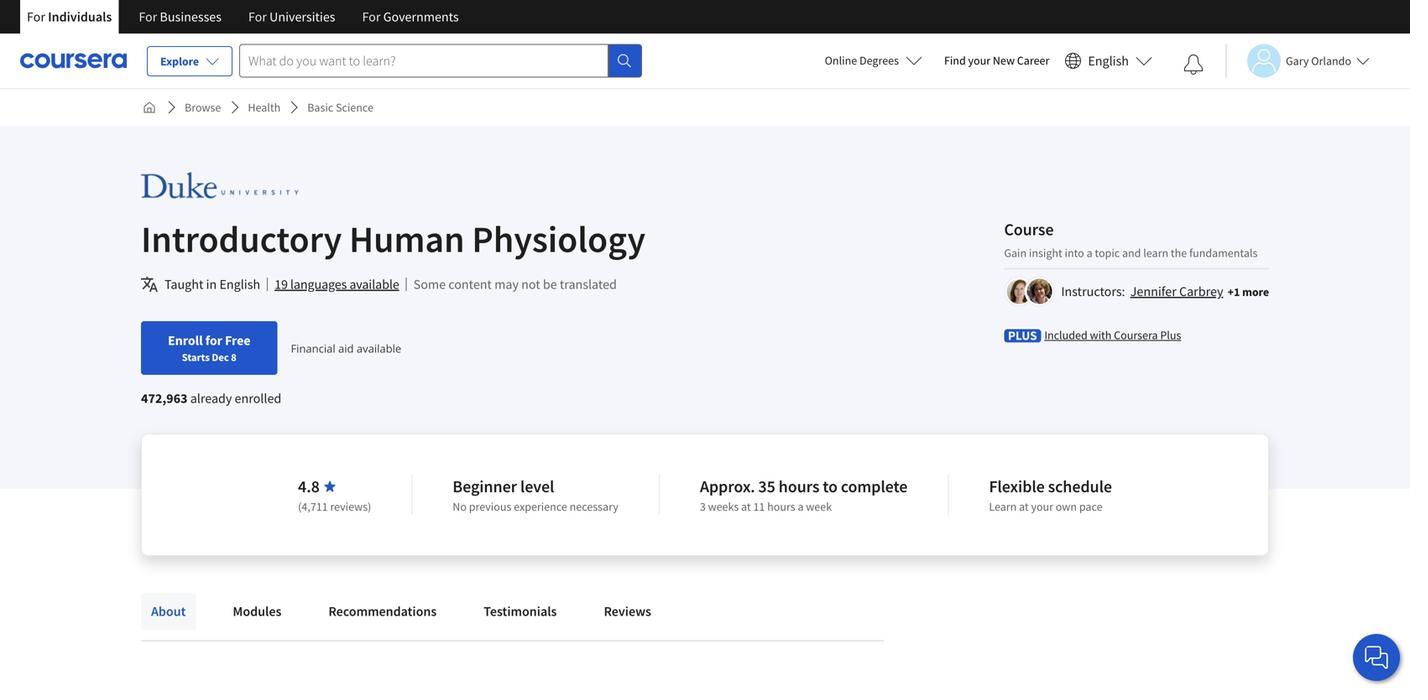 Task type: describe. For each thing, give the bounding box(es) containing it.
enroll
[[168, 332, 203, 349]]

previous
[[469, 499, 511, 514]]

instructors: jennifer carbrey +1 more
[[1061, 283, 1269, 300]]

4.8
[[298, 476, 320, 497]]

to
[[823, 476, 838, 497]]

instructors:
[[1061, 283, 1125, 300]]

+1
[[1228, 285, 1240, 300]]

english button
[[1058, 34, 1159, 88]]

human
[[349, 216, 465, 262]]

for for governments
[[362, 8, 381, 25]]

explore button
[[147, 46, 233, 76]]

for
[[205, 332, 222, 349]]

online degrees
[[825, 53, 899, 68]]

for for universities
[[248, 8, 267, 25]]

experience
[[514, 499, 567, 514]]

for governments
[[362, 8, 459, 25]]

financial
[[291, 341, 335, 356]]

coursera
[[1114, 328, 1158, 343]]

gary
[[1286, 53, 1309, 68]]

duke university image
[[141, 166, 298, 204]]

career
[[1017, 53, 1049, 68]]

orlando
[[1311, 53, 1351, 68]]

reviews
[[604, 603, 651, 620]]

enrolled
[[235, 390, 281, 407]]

show notifications image
[[1183, 55, 1204, 75]]

19 languages available button
[[275, 274, 399, 295]]

new
[[993, 53, 1015, 68]]

learn
[[989, 499, 1017, 514]]

not
[[521, 276, 540, 293]]

and
[[1122, 245, 1141, 261]]

financial aid available
[[291, 341, 401, 356]]

flexible
[[989, 476, 1045, 497]]

coursera image
[[20, 47, 127, 74]]

basic science
[[307, 100, 373, 115]]

35
[[758, 476, 775, 497]]

approx.
[[700, 476, 755, 497]]

physiology
[[472, 216, 645, 262]]

for for individuals
[[27, 8, 45, 25]]

1 vertical spatial hours
[[767, 499, 795, 514]]

jennifer carbrey link
[[1130, 283, 1223, 300]]

course
[[1004, 219, 1054, 240]]

testimonials
[[484, 603, 557, 620]]

472,963 already enrolled
[[141, 390, 281, 407]]

health link
[[241, 92, 287, 123]]

basic
[[307, 100, 333, 115]]

find your new career link
[[936, 50, 1058, 71]]

english inside english button
[[1088, 52, 1129, 69]]

taught in english
[[165, 276, 260, 293]]

health
[[248, 100, 280, 115]]

recommendations
[[328, 603, 437, 620]]

for for businesses
[[139, 8, 157, 25]]

week
[[806, 499, 832, 514]]

basic science link
[[301, 92, 380, 123]]

taught
[[165, 276, 203, 293]]

beginner level no previous experience necessary
[[453, 476, 618, 514]]

weeks
[[708, 499, 739, 514]]

aid
[[338, 341, 354, 356]]

in
[[206, 276, 217, 293]]

content
[[448, 276, 492, 293]]

insight
[[1029, 245, 1062, 261]]

some
[[413, 276, 446, 293]]

languages
[[290, 276, 347, 293]]

science
[[336, 100, 373, 115]]

topic
[[1095, 245, 1120, 261]]

included
[[1044, 328, 1087, 343]]

available for 19 languages available
[[349, 276, 399, 293]]

degrees
[[859, 53, 899, 68]]

reviews)
[[330, 499, 371, 514]]

your inside flexible schedule learn at your own pace
[[1031, 499, 1053, 514]]

modules link
[[223, 593, 292, 630]]

governments
[[383, 8, 459, 25]]

jennifer
[[1130, 283, 1177, 300]]

translated
[[560, 276, 617, 293]]

included with coursera plus link
[[1044, 327, 1181, 344]]

free
[[225, 332, 250, 349]]

financial aid available button
[[291, 341, 401, 356]]



Task type: vqa. For each thing, say whether or not it's contained in the screenshot.
experience
yes



Task type: locate. For each thing, give the bounding box(es) containing it.
available inside button
[[349, 276, 399, 293]]

hours
[[779, 476, 819, 497], [767, 499, 795, 514]]

8
[[231, 351, 236, 364]]

for left governments
[[362, 8, 381, 25]]

banner navigation
[[13, 0, 472, 34]]

your
[[968, 53, 990, 68], [1031, 499, 1053, 514]]

0 vertical spatial your
[[968, 53, 990, 68]]

4 for from the left
[[362, 8, 381, 25]]

11
[[753, 499, 765, 514]]

about
[[151, 603, 186, 620]]

3 for from the left
[[248, 8, 267, 25]]

2 at from the left
[[1019, 499, 1029, 514]]

your right find
[[968, 53, 990, 68]]

fundamentals
[[1189, 245, 1258, 261]]

course gain insight into a topic and learn the fundamentals
[[1004, 219, 1258, 261]]

1 vertical spatial english
[[219, 276, 260, 293]]

find
[[944, 53, 966, 68]]

for individuals
[[27, 8, 112, 25]]

0 horizontal spatial at
[[741, 499, 751, 514]]

472,963
[[141, 390, 188, 407]]

0 vertical spatial hours
[[779, 476, 819, 497]]

at inside approx. 35 hours to complete 3 weeks at 11 hours a week
[[741, 499, 751, 514]]

schedule
[[1048, 476, 1112, 497]]

recommendations link
[[318, 593, 447, 630]]

1 horizontal spatial at
[[1019, 499, 1029, 514]]

home image
[[143, 101, 156, 114]]

1 for from the left
[[27, 8, 45, 25]]

explore
[[160, 54, 199, 69]]

about link
[[141, 593, 196, 630]]

carbrey
[[1179, 283, 1223, 300]]

own
[[1056, 499, 1077, 514]]

at inside flexible schedule learn at your own pace
[[1019, 499, 1029, 514]]

may
[[494, 276, 519, 293]]

hours up week
[[779, 476, 819, 497]]

businesses
[[160, 8, 222, 25]]

1 horizontal spatial a
[[1087, 245, 1092, 261]]

0 horizontal spatial your
[[968, 53, 990, 68]]

coursera plus image
[[1004, 329, 1041, 343]]

with
[[1090, 328, 1112, 343]]

1 vertical spatial your
[[1031, 499, 1053, 514]]

some content may not be translated
[[413, 276, 617, 293]]

emma jakoi image
[[1027, 279, 1052, 304]]

be
[[543, 276, 557, 293]]

available for financial aid available
[[357, 341, 401, 356]]

a right into
[[1087, 245, 1092, 261]]

dec
[[212, 351, 229, 364]]

1 vertical spatial a
[[798, 499, 804, 514]]

available
[[349, 276, 399, 293], [357, 341, 401, 356]]

at right learn
[[1019, 499, 1029, 514]]

more
[[1242, 285, 1269, 300]]

for left the businesses
[[139, 8, 157, 25]]

3
[[700, 499, 706, 514]]

the
[[1171, 245, 1187, 261]]

1 horizontal spatial your
[[1031, 499, 1053, 514]]

no
[[453, 499, 467, 514]]

english
[[1088, 52, 1129, 69], [219, 276, 260, 293]]

0 vertical spatial available
[[349, 276, 399, 293]]

0 horizontal spatial english
[[219, 276, 260, 293]]

individuals
[[48, 8, 112, 25]]

starts
[[182, 351, 210, 364]]

already
[[190, 390, 232, 407]]

introductory
[[141, 216, 342, 262]]

english right in
[[219, 276, 260, 293]]

english right career
[[1088, 52, 1129, 69]]

a inside course gain insight into a topic and learn the fundamentals
[[1087, 245, 1092, 261]]

0 vertical spatial english
[[1088, 52, 1129, 69]]

pace
[[1079, 499, 1102, 514]]

What do you want to learn? text field
[[239, 44, 609, 78]]

for left individuals
[[27, 8, 45, 25]]

for
[[27, 8, 45, 25], [139, 8, 157, 25], [248, 8, 267, 25], [362, 8, 381, 25]]

available right aid
[[357, 341, 401, 356]]

necessary
[[570, 499, 618, 514]]

2 for from the left
[[139, 8, 157, 25]]

1 vertical spatial available
[[357, 341, 401, 356]]

1 at from the left
[[741, 499, 751, 514]]

browse
[[185, 100, 221, 115]]

available down introductory human physiology
[[349, 276, 399, 293]]

(4,711 reviews)
[[298, 499, 371, 514]]

gain
[[1004, 245, 1027, 261]]

flexible schedule learn at your own pace
[[989, 476, 1112, 514]]

chat with us image
[[1363, 645, 1390, 671]]

gary orlando
[[1286, 53, 1351, 68]]

a left week
[[798, 499, 804, 514]]

0 horizontal spatial a
[[798, 499, 804, 514]]

into
[[1065, 245, 1084, 261]]

complete
[[841, 476, 908, 497]]

0 vertical spatial a
[[1087, 245, 1092, 261]]

None search field
[[239, 44, 642, 78]]

for left universities
[[248, 8, 267, 25]]

jennifer carbrey image
[[1007, 279, 1032, 304]]

reviews link
[[594, 593, 661, 630]]

19
[[275, 276, 288, 293]]

included with coursera plus
[[1044, 328, 1181, 343]]

at left 11
[[741, 499, 751, 514]]

a inside approx. 35 hours to complete 3 weeks at 11 hours a week
[[798, 499, 804, 514]]

1 horizontal spatial english
[[1088, 52, 1129, 69]]

hours right 11
[[767, 499, 795, 514]]

your left own
[[1031, 499, 1053, 514]]

19 languages available
[[275, 276, 399, 293]]

enroll for free starts dec 8
[[168, 332, 250, 364]]

level
[[520, 476, 554, 497]]

a
[[1087, 245, 1092, 261], [798, 499, 804, 514]]

+1 more button
[[1228, 284, 1269, 300]]

for businesses
[[139, 8, 222, 25]]

find your new career
[[944, 53, 1049, 68]]

(4,711
[[298, 499, 328, 514]]

online
[[825, 53, 857, 68]]

testimonials link
[[474, 593, 567, 630]]

modules
[[233, 603, 281, 620]]

beginner
[[453, 476, 517, 497]]

for universities
[[248, 8, 335, 25]]

browse link
[[178, 92, 228, 123]]

approx. 35 hours to complete 3 weeks at 11 hours a week
[[700, 476, 908, 514]]



